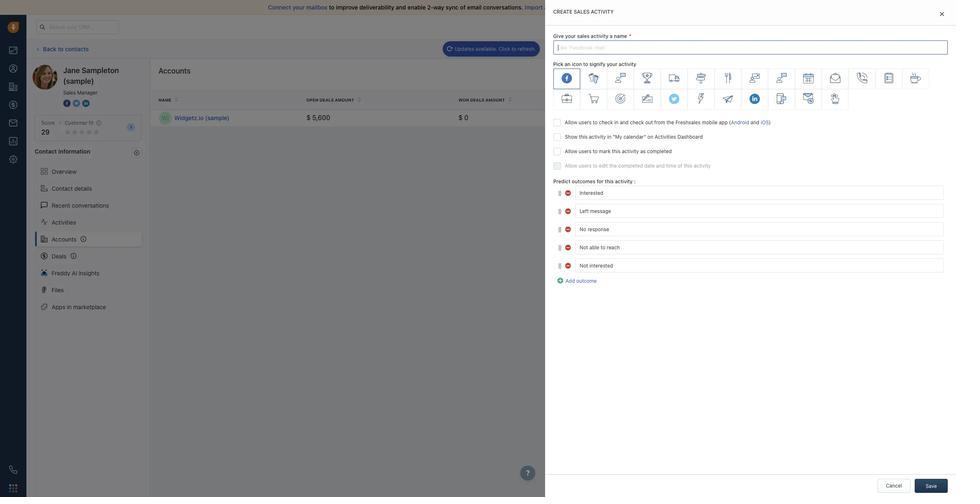 Task type: locate. For each thing, give the bounding box(es) containing it.
deals right 'won'
[[470, 97, 484, 102]]

add inside 'add account' button
[[914, 71, 923, 77]]

2 minus filled image from the top
[[565, 207, 572, 214]]

29
[[41, 129, 50, 136]]

None text field
[[575, 186, 944, 200], [575, 222, 944, 236], [575, 259, 944, 273], [575, 186, 944, 200], [575, 222, 944, 236], [575, 259, 944, 273]]

to right back
[[58, 45, 63, 52]]

days right 3
[[615, 115, 626, 121]]

1 vertical spatial users
[[579, 148, 592, 155]]

activities inside tab panel
[[655, 134, 676, 140]]

amount right 'won'
[[486, 97, 505, 102]]

0 horizontal spatial (sample)
[[63, 77, 94, 86]]

give your sales activity a name
[[553, 33, 627, 39]]

1 horizontal spatial add
[[890, 46, 900, 52]]

users left mark
[[579, 148, 592, 155]]

of right date
[[678, 163, 683, 169]]

Search your CRM... text field
[[36, 20, 119, 34]]

your right give
[[565, 33, 576, 39]]

"my
[[613, 134, 622, 140]]

dialog containing create sales activity
[[545, 0, 956, 497]]

contact for contact information
[[35, 148, 57, 155]]

icon
[[572, 61, 582, 67]]

on
[[648, 134, 653, 140]]

completed up :
[[618, 163, 643, 169]]

2 $ from the left
[[459, 114, 463, 122]]

fit
[[89, 120, 94, 126]]

0 vertical spatial sales
[[826, 46, 839, 52]]

1 amount from the left
[[335, 97, 354, 102]]

ios
[[761, 119, 769, 126]]

deals right open on the left of the page
[[320, 97, 334, 102]]

2 vertical spatial ui drag handle image
[[557, 263, 562, 269]]

of right sync
[[460, 4, 466, 11]]

1 horizontal spatial of
[[678, 163, 683, 169]]

2 ui drag handle image from the top
[[557, 209, 562, 215]]

1 vertical spatial allow
[[565, 148, 577, 155]]

1 deals from the left
[[320, 97, 334, 102]]

the left 'freshsales' at right top
[[667, 119, 674, 126]]

the right edit
[[609, 163, 617, 169]]

open deals amount
[[307, 97, 354, 102]]

amount right open on the left of the page
[[335, 97, 354, 102]]

add left the account on the right top of the page
[[914, 71, 923, 77]]

activity down activities
[[854, 64, 871, 70]]

details
[[74, 185, 92, 192]]

from
[[666, 4, 679, 11], [654, 119, 665, 126]]

add for add outcome
[[566, 278, 575, 284]]

users for mark
[[579, 148, 592, 155]]

1 horizontal spatial from
[[666, 4, 679, 11]]

1 allow from the top
[[565, 119, 577, 126]]

explore
[[800, 24, 818, 30]]

edit
[[599, 163, 608, 169]]

2 horizontal spatial add
[[914, 71, 923, 77]]

contacts down search your crm... text box
[[65, 45, 89, 52]]

3 minus filled image from the top
[[565, 262, 572, 268]]

from right "out"
[[654, 119, 665, 126]]

check left "out"
[[630, 119, 644, 126]]

activities down allow users to check in and check out from the freshsales mobile app ( android and ios )
[[655, 134, 676, 140]]

1 vertical spatial of
[[678, 163, 683, 169]]

twitter circled image
[[73, 99, 80, 108]]

sampleton
[[82, 66, 119, 75]]

amount
[[335, 97, 354, 102], [486, 97, 505, 102]]

add deal
[[890, 46, 911, 52]]

2 vertical spatial add
[[566, 278, 575, 284]]

connect
[[268, 4, 291, 11]]

call link
[[654, 42, 679, 56]]

0 horizontal spatial $
[[307, 114, 311, 122]]

0 vertical spatial the
[[667, 119, 674, 126]]

freddy
[[52, 270, 70, 277]]

sales inside button
[[826, 46, 839, 52]]

time right date
[[666, 163, 676, 169]]

task button
[[742, 42, 770, 56]]

0 vertical spatial minus filled image
[[565, 189, 572, 196]]

(sample) down jane
[[63, 77, 94, 86]]

minus filled image
[[565, 189, 572, 196], [565, 207, 572, 214], [565, 262, 572, 268]]

to right mailbox
[[329, 4, 335, 11]]

1 ui drag handle image from the top
[[557, 227, 562, 233]]

activities
[[840, 46, 861, 52]]

allow for allow users to check in and check out from the freshsales mobile app ( android and ios )
[[565, 119, 577, 126]]

ai
[[72, 270, 77, 277]]

ios link
[[761, 119, 769, 126]]

in
[[763, 24, 767, 29], [614, 119, 619, 126], [607, 134, 611, 140], [67, 303, 72, 310]]

0 vertical spatial allow
[[565, 119, 577, 126]]

sales activities
[[826, 46, 861, 52]]

amount for open deals amount
[[335, 97, 354, 102]]

phone image
[[9, 466, 17, 474]]

None text field
[[575, 204, 944, 218], [575, 241, 944, 255], [575, 204, 944, 218], [575, 241, 944, 255]]

ui drag handle image
[[557, 227, 562, 233], [557, 245, 562, 251], [557, 263, 562, 269]]

1 minus filled image from the top
[[565, 189, 572, 196]]

0 vertical spatial minus filled image
[[565, 225, 572, 232]]

2 amount from the left
[[486, 97, 505, 102]]

add for add account
[[914, 71, 923, 77]]

1 horizontal spatial sales
[[826, 46, 839, 52]]

0 horizontal spatial completed
[[618, 163, 643, 169]]

add left deal at the right top of page
[[890, 46, 900, 52]]

custom
[[822, 64, 840, 70]]

users up outcomes
[[579, 163, 592, 169]]

0 horizontal spatial sales
[[63, 90, 76, 96]]

2 deals from the left
[[470, 97, 484, 102]]

1 vertical spatial ui drag handle image
[[557, 245, 562, 251]]

last contacted time
[[611, 97, 661, 102]]

1 horizontal spatial deals
[[470, 97, 484, 102]]

contacts right related
[[783, 97, 807, 102]]

0 vertical spatial time
[[651, 97, 661, 102]]

1 vertical spatial completed
[[618, 163, 643, 169]]

1 $ from the left
[[307, 114, 311, 122]]

accounts up deals
[[52, 236, 77, 243]]

allow up predict
[[565, 163, 577, 169]]

0 horizontal spatial from
[[654, 119, 665, 126]]

accounts up the "name"
[[159, 67, 191, 75]]

completed right as
[[647, 148, 672, 155]]

tab panel
[[545, 0, 956, 497]]

ui drag handle image
[[557, 190, 562, 197], [557, 209, 562, 215]]

0 horizontal spatial time
[[651, 97, 661, 102]]

0 vertical spatial users
[[579, 119, 592, 126]]

$ 0
[[459, 114, 469, 122]]

1 vertical spatial add
[[914, 71, 923, 77]]

2-
[[427, 4, 434, 11]]

check
[[599, 119, 613, 126], [630, 119, 644, 126]]

open
[[307, 97, 319, 102]]

sales down create sales activity
[[577, 33, 590, 39]]

0 vertical spatial (sample)
[[63, 77, 94, 86]]

in right 3
[[614, 119, 619, 126]]

minus filled image for 1st ui drag handle icon from the bottom
[[565, 262, 572, 268]]

2 vertical spatial allow
[[565, 163, 577, 169]]

0 vertical spatial accounts
[[159, 67, 191, 75]]

(sample) right widgetz.io
[[205, 115, 229, 122]]

0 horizontal spatial check
[[599, 119, 613, 126]]

this right show
[[579, 134, 588, 140]]

improve
[[336, 4, 358, 11]]

sales
[[826, 46, 839, 52], [63, 90, 76, 96]]

check up "my
[[599, 119, 613, 126]]

0 horizontal spatial amount
[[335, 97, 354, 102]]

ui drag handle image for first minus filled icon from the bottom of the page
[[557, 245, 562, 251]]

sales
[[566, 4, 580, 11], [574, 9, 590, 15], [577, 33, 590, 39], [841, 64, 853, 70]]

information
[[58, 148, 90, 155]]

1 horizontal spatial contacts
[[783, 97, 807, 102]]

contact up recent
[[52, 185, 73, 192]]

sales up custom
[[826, 46, 839, 52]]

$ left 0
[[459, 114, 463, 122]]

1 users from the top
[[579, 119, 592, 126]]

accounts
[[159, 67, 191, 75], [52, 236, 77, 243]]

1 horizontal spatial check
[[630, 119, 644, 126]]

1 vertical spatial ui drag handle image
[[557, 209, 562, 215]]

1 vertical spatial sales
[[63, 90, 76, 96]]

marketplace
[[73, 303, 106, 310]]

1 vertical spatial minus filled image
[[565, 244, 572, 250]]

account
[[925, 71, 943, 77]]

1 horizontal spatial $
[[459, 114, 463, 122]]

to right click
[[512, 46, 516, 52]]

to right the icon on the right top of the page
[[583, 61, 588, 67]]

1 vertical spatial activities
[[52, 219, 76, 226]]

1 horizontal spatial days
[[774, 24, 785, 29]]

minus filled image
[[565, 225, 572, 232], [565, 244, 572, 250]]

amount for won deals amount
[[486, 97, 505, 102]]

allow users to mark this activity as completed
[[565, 148, 672, 155]]

0 vertical spatial contacts
[[65, 45, 89, 52]]

data
[[581, 4, 594, 11]]

a
[[610, 33, 613, 39]]

allow up show
[[565, 119, 577, 126]]

1 vertical spatial from
[[654, 119, 665, 126]]

updates available. click to refresh. link
[[443, 41, 540, 56]]

0 horizontal spatial accounts
[[52, 236, 77, 243]]

add inside add outcome link
[[566, 278, 575, 284]]

(sample) inside jane sampleton (sample) sales manager
[[63, 77, 94, 86]]

refresh.
[[518, 46, 536, 52]]

(sample)
[[63, 77, 94, 86], [205, 115, 229, 122]]

out
[[645, 119, 653, 126]]

import all your sales data link
[[525, 4, 595, 11]]

1 horizontal spatial completed
[[647, 148, 672, 155]]

1 vertical spatial the
[[609, 163, 617, 169]]

time right contacted
[[651, 97, 661, 102]]

contact down 29 button
[[35, 148, 57, 155]]

days right 21 on the right top of the page
[[774, 24, 785, 29]]

2 ui drag handle image from the top
[[557, 245, 562, 251]]

contact information
[[35, 148, 90, 155]]

(
[[729, 119, 731, 126]]

activity left as
[[622, 148, 639, 155]]

create custom sales activity
[[805, 64, 871, 70]]

create
[[805, 64, 821, 70]]

add right 'plus filled' image
[[566, 278, 575, 284]]

and left ios link
[[751, 119, 759, 126]]

0 vertical spatial of
[[460, 4, 466, 11]]

1 vertical spatial contact
[[52, 185, 73, 192]]

0 vertical spatial ui drag handle image
[[557, 190, 562, 197]]

completed
[[647, 148, 672, 155], [618, 163, 643, 169]]

and right 3
[[620, 119, 629, 126]]

3 users from the top
[[579, 163, 592, 169]]

from right start
[[666, 4, 679, 11]]

email
[[467, 4, 482, 11]]

your right signify at the right of page
[[607, 61, 618, 67]]

0 horizontal spatial the
[[609, 163, 617, 169]]

0
[[464, 114, 469, 122]]

widgetz.io
[[174, 115, 204, 122]]

dialog
[[545, 0, 956, 497]]

scratch.
[[680, 4, 703, 11]]

in left 21 on the right top of the page
[[763, 24, 767, 29]]

ago
[[627, 115, 636, 121]]

allow down show
[[565, 148, 577, 155]]

don't
[[614, 4, 629, 11]]

this right mark
[[612, 148, 621, 155]]

$ left 5,600
[[307, 114, 311, 122]]

show
[[565, 134, 578, 140]]

0 vertical spatial add
[[890, 46, 900, 52]]

minus filled image for 1st ui drag handle image from the bottom
[[565, 207, 572, 214]]

activity
[[591, 9, 614, 15], [591, 33, 609, 39], [619, 61, 637, 67], [854, 64, 871, 70], [589, 134, 606, 140], [622, 148, 639, 155], [694, 163, 711, 169], [615, 179, 633, 185]]

2 allow from the top
[[565, 148, 577, 155]]

of inside tab panel
[[678, 163, 683, 169]]

linkedin circled image
[[82, 99, 90, 108]]

1 horizontal spatial the
[[667, 119, 674, 126]]

users left 3
[[579, 119, 592, 126]]

add inside add deal button
[[890, 46, 900, 52]]

1 vertical spatial (sample)
[[205, 115, 229, 122]]

your right all
[[552, 4, 564, 11]]

customer fit
[[65, 120, 94, 126]]

0 horizontal spatial of
[[460, 4, 466, 11]]

1 horizontal spatial time
[[666, 163, 676, 169]]

activities down recent
[[52, 219, 76, 226]]

0 horizontal spatial deals
[[320, 97, 334, 102]]

to
[[329, 4, 335, 11], [645, 4, 650, 11], [58, 45, 63, 52], [512, 46, 516, 52], [583, 61, 588, 67], [593, 119, 598, 126], [593, 148, 598, 155], [593, 163, 598, 169]]

updates available. click to refresh.
[[455, 46, 536, 52]]

add deal button
[[878, 42, 915, 56]]

1 vertical spatial time
[[666, 163, 676, 169]]

0 horizontal spatial activities
[[52, 219, 76, 226]]

widgetz.io (sample) link
[[174, 114, 298, 122]]

all
[[544, 4, 551, 11]]

time inside tab panel
[[666, 163, 676, 169]]

what's new image
[[896, 25, 902, 30]]

ui drag handle image for first minus filled icon from the top of the page
[[557, 227, 562, 233]]

0 horizontal spatial days
[[615, 115, 626, 121]]

1 horizontal spatial amount
[[486, 97, 505, 102]]

1 horizontal spatial activities
[[655, 134, 676, 140]]

3 allow from the top
[[565, 163, 577, 169]]

2 users from the top
[[579, 148, 592, 155]]

0 vertical spatial contact
[[35, 148, 57, 155]]

contact details
[[52, 185, 92, 192]]

2 vertical spatial minus filled image
[[565, 262, 572, 268]]

0 vertical spatial activities
[[655, 134, 676, 140]]

1 vertical spatial minus filled image
[[565, 207, 572, 214]]

0 horizontal spatial contacts
[[65, 45, 89, 52]]

activities
[[655, 134, 676, 140], [52, 219, 76, 226]]

plus filled image
[[557, 277, 564, 284]]

outcomes
[[572, 179, 596, 185]]

this down 'dashboard'
[[684, 163, 693, 169]]

email
[[632, 46, 645, 52]]

signify
[[590, 61, 606, 67]]

0 vertical spatial ui drag handle image
[[557, 227, 562, 233]]

connect your mailbox link
[[268, 4, 329, 11]]

an
[[565, 61, 571, 67]]

0 horizontal spatial add
[[566, 278, 575, 284]]

sales up facebook circled icon
[[63, 90, 76, 96]]

sales activities button
[[814, 42, 874, 56]]

recent
[[52, 202, 70, 209]]

2 vertical spatial users
[[579, 163, 592, 169]]

2 minus filled image from the top
[[565, 244, 572, 250]]



Task type: vqa. For each thing, say whether or not it's contained in the screenshot.
branded
no



Task type: describe. For each thing, give the bounding box(es) containing it.
0 vertical spatial from
[[666, 4, 679, 11]]

show this activity in "my calendar" on activities dashboard
[[565, 134, 703, 140]]

5,600
[[312, 114, 330, 122]]

available.
[[476, 46, 497, 52]]

21
[[768, 24, 773, 29]]

give
[[553, 33, 564, 39]]

call button
[[654, 42, 679, 56]]

your left mailbox
[[293, 4, 305, 11]]

have
[[630, 4, 643, 11]]

users for edit
[[579, 163, 592, 169]]

3 ui drag handle image from the top
[[557, 263, 562, 269]]

import
[[525, 4, 543, 11]]

add outcome
[[566, 278, 597, 284]]

apps
[[52, 303, 65, 310]]

start
[[652, 4, 665, 11]]

mng settings image
[[134, 150, 140, 156]]

0 vertical spatial completed
[[647, 148, 672, 155]]

2 check from the left
[[630, 119, 644, 126]]

jane sampleton (sample) sales manager
[[63, 66, 119, 96]]

back
[[43, 45, 56, 52]]

)
[[769, 119, 771, 126]]

3 days ago
[[611, 115, 636, 121]]

your trial ends in 21 days
[[730, 24, 785, 29]]

and left enable
[[396, 4, 406, 11]]

:
[[634, 179, 636, 185]]

0 vertical spatial days
[[774, 24, 785, 29]]

won
[[459, 97, 469, 102]]

your
[[730, 24, 740, 29]]

date
[[644, 163, 655, 169]]

conversations.
[[483, 4, 523, 11]]

customer
[[65, 120, 87, 126]]

sales inside jane sampleton (sample) sales manager
[[63, 90, 76, 96]]

freshsales
[[676, 119, 701, 126]]

for
[[597, 179, 604, 185]]

Give your sales activity a name text field
[[553, 41, 948, 55]]

task
[[755, 46, 765, 52]]

activity left :
[[615, 179, 633, 185]]

allow users to check in and check out from the freshsales mobile app ( android and ios )
[[565, 119, 771, 126]]

back to contacts
[[43, 45, 89, 52]]

plans
[[819, 24, 832, 30]]

contact for contact details
[[52, 185, 73, 192]]

and right date
[[656, 163, 665, 169]]

name
[[159, 97, 171, 102]]

predict outcomes for this activity :
[[553, 179, 636, 185]]

deals
[[52, 253, 67, 260]]

1 ui drag handle image from the top
[[557, 190, 562, 197]]

to left start
[[645, 4, 650, 11]]

minus filled image for first ui drag handle image from the top
[[565, 189, 572, 196]]

overview
[[52, 168, 77, 175]]

call
[[666, 46, 675, 52]]

sales left so
[[574, 9, 590, 15]]

create
[[553, 9, 573, 15]]

activity down email button
[[619, 61, 637, 67]]

deals for open
[[320, 97, 334, 102]]

phone element
[[5, 462, 21, 478]]

1 horizontal spatial accounts
[[159, 67, 191, 75]]

so
[[595, 4, 602, 11]]

related contacts
[[763, 97, 807, 102]]

to left mark
[[593, 148, 598, 155]]

send email image
[[875, 23, 880, 30]]

1 vertical spatial days
[[615, 115, 626, 121]]

enable
[[408, 4, 426, 11]]

allow for allow users to edit the completed date and time of this activity
[[565, 163, 577, 169]]

deliverability
[[359, 4, 394, 11]]

recent conversations
[[52, 202, 109, 209]]

sync
[[446, 4, 459, 11]]

pick an icon to signify your activity
[[553, 61, 637, 67]]

ends
[[751, 24, 762, 29]]

freshworks switcher image
[[9, 484, 17, 493]]

users for check
[[579, 119, 592, 126]]

facebook circled image
[[63, 99, 71, 108]]

this right for
[[605, 179, 614, 185]]

add for add deal
[[890, 46, 900, 52]]

calendar"
[[624, 134, 646, 140]]

1 check from the left
[[599, 119, 613, 126]]

add outcome link
[[557, 277, 597, 284]]

updates
[[455, 46, 474, 52]]

allow for allow users to mark this activity as completed
[[565, 148, 577, 155]]

files
[[52, 286, 64, 294]]

trial
[[742, 24, 750, 29]]

activity left don't
[[591, 9, 614, 15]]

activity down 'dashboard'
[[694, 163, 711, 169]]

$ for $ 0
[[459, 114, 463, 122]]

android link
[[731, 119, 749, 126]]

way
[[434, 4, 444, 11]]

sales left data
[[566, 4, 580, 11]]

save button
[[915, 479, 948, 493]]

sales activities button
[[814, 42, 878, 56]]

sms button
[[697, 42, 724, 56]]

score
[[41, 120, 55, 126]]

cancel
[[886, 483, 902, 489]]

jane
[[63, 66, 80, 75]]

as
[[640, 148, 646, 155]]

29 button
[[41, 129, 50, 136]]

sales right custom
[[841, 64, 853, 70]]

activity left a
[[591, 33, 609, 39]]

in right apps
[[67, 303, 72, 310]]

activity up mark
[[589, 134, 606, 140]]

contacted
[[623, 97, 650, 102]]

1 vertical spatial contacts
[[783, 97, 807, 102]]

1 minus filled image from the top
[[565, 225, 572, 232]]

won deals amount
[[459, 97, 505, 102]]

1 vertical spatial accounts
[[52, 236, 77, 243]]

$ for $ 5,600
[[307, 114, 311, 122]]

insights
[[79, 270, 99, 277]]

tab panel containing create sales activity
[[545, 0, 956, 497]]

score 29
[[41, 120, 55, 136]]

meeting
[[786, 46, 805, 52]]

to left 3
[[593, 119, 598, 126]]

to left edit
[[593, 163, 598, 169]]

in left "my
[[607, 134, 611, 140]]

widgetz.io (sample)
[[174, 115, 229, 122]]

$ 5,600
[[307, 114, 330, 122]]

dashboard
[[678, 134, 703, 140]]

deals for won
[[470, 97, 484, 102]]

back to contacts link
[[35, 42, 89, 55]]

cancel button
[[878, 479, 911, 493]]

click
[[499, 46, 510, 52]]

explore plans
[[800, 24, 832, 30]]

app
[[719, 119, 728, 126]]

1 horizontal spatial (sample)
[[205, 115, 229, 122]]

last
[[611, 97, 622, 102]]

android
[[731, 119, 749, 126]]

outcome
[[576, 278, 597, 284]]



